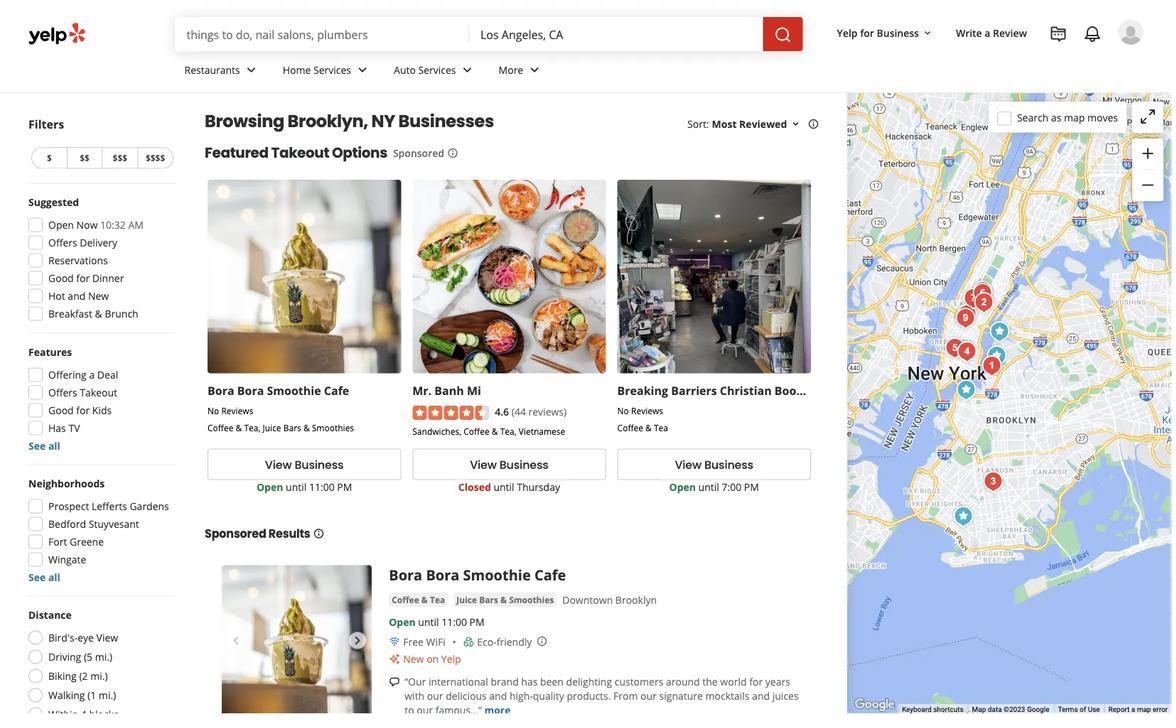 Task type: describe. For each thing, give the bounding box(es) containing it.
& inside coffee & tea button
[[422, 594, 428, 606]]

gardens
[[130, 500, 169, 513]]

24 chevron down v2 image for home services
[[354, 61, 371, 79]]

sort:
[[688, 117, 709, 130]]

has
[[48, 422, 66, 435]]

cafe for bora bora smoothie cafe
[[535, 566, 566, 585]]

1 vertical spatial open until 11:00 pm
[[389, 616, 485, 629]]

auto
[[394, 63, 416, 77]]

view inside 'option group'
[[96, 631, 118, 645]]

16 chevron down v2 image for most reviewed
[[790, 118, 802, 130]]

the
[[703, 675, 718, 689]]

a for report
[[1132, 706, 1136, 714]]

error
[[1153, 706, 1168, 714]]

our right to
[[417, 704, 433, 715]]

projects image
[[1050, 26, 1067, 43]]

0 vertical spatial bora bora smoothie cafe image
[[953, 376, 981, 405]]

tea, inside "bora bora smoothie cafe no reviews coffee & tea, juice bars & smoothies"
[[244, 422, 261, 434]]

16 chevron down v2 image for yelp for business
[[922, 28, 934, 39]]

1 vertical spatial yelp
[[441, 653, 461, 666]]

yelp for business
[[837, 26, 919, 39]]

juice bars & smoothies button
[[454, 593, 557, 607]]

map data ©2023 google
[[973, 706, 1050, 714]]

1 horizontal spatial tea,
[[500, 426, 517, 438]]

ilili restaurant image
[[952, 304, 980, 333]]

filters
[[28, 117, 64, 132]]

keyboard shortcuts button
[[902, 705, 964, 715]]

new on yelp
[[403, 653, 461, 666]]

Find text field
[[187, 26, 458, 42]]

closed
[[459, 481, 491, 494]]

until for mr. banh mi
[[494, 481, 515, 494]]

offers for offers delivery
[[48, 236, 77, 250]]

home
[[283, 63, 311, 77]]

juice bars & smoothies link
[[454, 593, 557, 607]]

good for kids
[[48, 404, 112, 417]]

map region
[[768, 8, 1173, 715]]

christian
[[720, 383, 772, 398]]

cafe for bora bora smoothie cafe no reviews coffee & tea, juice bars & smoothies
[[324, 383, 349, 398]]

business categories element
[[173, 51, 1144, 92]]

vietnamese
[[519, 426, 566, 438]]

with
[[405, 690, 425, 703]]

google image
[[851, 696, 898, 715]]

mateo r. image
[[1119, 19, 1144, 45]]

view business for mr. banh mi
[[470, 457, 549, 473]]

4.6 (44 reviews)
[[495, 405, 567, 419]]

options
[[332, 143, 388, 163]]

tea inside button
[[430, 594, 445, 606]]

view down "bora bora smoothie cafe no reviews coffee & tea, juice bars & smoothies"
[[265, 457, 292, 473]]

open left 7:00
[[670, 481, 696, 494]]

data
[[988, 706, 1002, 714]]

services for auto services
[[419, 63, 456, 77]]

smoothies inside "bora bora smoothie cafe no reviews coffee & tea, juice bars & smoothies"
[[312, 422, 354, 434]]

eye
[[78, 631, 94, 645]]

see all for has tv
[[28, 439, 60, 453]]

neighborhoods
[[28, 477, 105, 491]]

friendly
[[497, 636, 532, 649]]

search as map moves
[[1018, 111, 1119, 124]]

smoothie for bora bora smoothie cafe
[[463, 566, 531, 585]]

restaurants link
[[173, 51, 271, 92]]

report a map error link
[[1109, 706, 1168, 714]]

open up sponsored results at the left of the page
[[257, 481, 283, 494]]

famous…"
[[436, 704, 482, 715]]

coffee & tea link
[[389, 593, 448, 607]]

khalifa grill image
[[983, 342, 1012, 371]]

tea inside breaking barriers christian book store and coffee shop no reviews coffee & tea view business
[[654, 422, 668, 434]]

good for good for dinner
[[48, 272, 74, 285]]

open now 10:32 am
[[48, 218, 144, 232]]

search image
[[775, 26, 792, 43]]

group containing suggested
[[24, 195, 176, 325]]

home services
[[283, 63, 351, 77]]

until up "free wifi"
[[418, 616, 439, 629]]

expand map image
[[1140, 108, 1157, 125]]

distance
[[28, 609, 72, 622]]

pm for book
[[744, 481, 759, 494]]

most reviewed button
[[712, 117, 802, 130]]

kids
[[92, 404, 112, 417]]

mr. banh mi
[[413, 383, 481, 398]]

0 vertical spatial new
[[88, 289, 109, 303]]

offers takeout
[[48, 386, 117, 400]]

juice inside "bora bora smoothie cafe no reviews coffee & tea, juice bars & smoothies"
[[263, 422, 281, 434]]

& inside breaking barriers christian book store and coffee shop no reviews coffee & tea view business
[[646, 422, 652, 434]]

coffee & tea
[[392, 594, 445, 606]]

$$
[[80, 152, 90, 164]]

home services link
[[271, 51, 383, 92]]

walking
[[48, 689, 85, 703]]

1 horizontal spatial pm
[[470, 616, 485, 629]]

"our international brand has been delighting customers around the world for years with our delicious and high-quality products. from our signature mocktails and juices to our famous…"
[[405, 675, 799, 715]]

eco-friendly
[[477, 636, 532, 649]]

auto services link
[[383, 51, 488, 92]]

mi
[[467, 383, 481, 398]]

Near text field
[[481, 26, 752, 42]]

4.6
[[495, 405, 509, 419]]

24 chevron down v2 image for more
[[526, 61, 543, 79]]

breaking barriers christian book store and coffee shop link
[[618, 383, 933, 398]]

1 horizontal spatial new
[[403, 653, 424, 666]]

for inside "our international brand has been delighting customers around the world for years with our delicious and high-quality products. from our signature mocktails and juices to our famous…"
[[750, 675, 763, 689]]

see for has tv
[[28, 439, 46, 453]]

16 info v2 image for browsing brooklyn, ny businesses
[[808, 118, 819, 130]]

next image
[[349, 632, 366, 649]]

1 vertical spatial bora bora smoothie cafe link
[[389, 566, 566, 585]]

as
[[1052, 111, 1062, 124]]

good for good for kids
[[48, 404, 74, 417]]

di fara pizza image
[[980, 468, 1008, 496]]

breakfast & brunch
[[48, 307, 138, 321]]

$$$ button
[[102, 147, 137, 169]]

good for dinner
[[48, 272, 124, 285]]

featured
[[205, 143, 269, 163]]

juice bars & smoothies
[[457, 594, 554, 606]]

a for offering
[[89, 368, 95, 382]]

bedford stuyvesant
[[48, 518, 139, 531]]

mi.) for biking (2 mi.)
[[90, 670, 108, 683]]

see all button for has tv
[[28, 439, 60, 453]]

a for write
[[985, 26, 991, 39]]

brand
[[491, 675, 519, 689]]

has tv
[[48, 422, 80, 435]]

for for kids
[[76, 404, 90, 417]]

reservations
[[48, 254, 108, 267]]

$$$$ button
[[137, 147, 174, 169]]

user actions element
[[826, 18, 1164, 105]]

reviews)
[[529, 405, 567, 419]]

free
[[403, 636, 424, 649]]

most
[[712, 117, 737, 130]]

1 horizontal spatial and
[[489, 690, 507, 703]]

terms of use
[[1058, 706, 1101, 714]]

biking (2 mi.)
[[48, 670, 108, 683]]

hot and new
[[48, 289, 109, 303]]

smoothie for bora bora smoothie cafe no reviews coffee & tea, juice bars & smoothies
[[267, 383, 321, 398]]

$ button
[[31, 147, 67, 169]]

mr.
[[413, 383, 432, 398]]

map for moves
[[1065, 111, 1085, 124]]

no inside "bora bora smoothie cafe no reviews coffee & tea, juice bars & smoothies"
[[208, 405, 219, 417]]

group containing features
[[24, 345, 176, 453]]

quality
[[533, 690, 565, 703]]

none field find
[[187, 26, 458, 42]]

and
[[840, 383, 862, 398]]

report a map error
[[1109, 706, 1168, 714]]

16 speech v2 image
[[389, 677, 401, 688]]

open up 16 free wifi v2 icon
[[389, 616, 416, 629]]

see all for wingate
[[28, 571, 60, 585]]

deal
[[97, 368, 118, 382]]

mi.) for driving (5 mi.)
[[95, 651, 112, 664]]

see all button for wingate
[[28, 571, 60, 585]]

book
[[775, 383, 804, 398]]



Task type: vqa. For each thing, say whether or not it's contained in the screenshot.
Auto at the left
yes



Task type: locate. For each thing, give the bounding box(es) containing it.
see all down has
[[28, 439, 60, 453]]

yelp right on
[[441, 653, 461, 666]]

bedford
[[48, 518, 86, 531]]

until
[[286, 481, 307, 494], [494, 481, 515, 494], [699, 481, 720, 494], [418, 616, 439, 629]]

0 vertical spatial all
[[48, 439, 60, 453]]

smoothie inside "bora bora smoothie cafe no reviews coffee & tea, juice bars & smoothies"
[[267, 383, 321, 398]]

16 info v2 image
[[313, 528, 325, 540]]

1 horizontal spatial view business link
[[413, 449, 606, 481]]

terms of use link
[[1058, 706, 1101, 714]]

16 info v2 image for featured takeout options
[[447, 147, 459, 159]]

biking
[[48, 670, 77, 683]]

1 vertical spatial smoothies
[[509, 594, 554, 606]]

1 horizontal spatial map
[[1138, 706, 1152, 714]]

for for business
[[861, 26, 875, 39]]

notifications image
[[1084, 26, 1102, 43]]

0 horizontal spatial map
[[1065, 111, 1085, 124]]

mr. banh mi image
[[950, 503, 978, 531]]

smoothies inside button
[[509, 594, 554, 606]]

eco-
[[477, 636, 497, 649]]

ny
[[372, 110, 395, 133]]

pm
[[337, 481, 352, 494], [744, 481, 759, 494], [470, 616, 485, 629]]

0 horizontal spatial view business
[[265, 457, 344, 473]]

view business link for breaking
[[618, 449, 811, 481]]

peter luger image
[[978, 352, 1007, 380]]

new down free
[[403, 653, 424, 666]]

all for has tv
[[48, 439, 60, 453]]

mocktails
[[706, 690, 750, 703]]

16 chevron down v2 image inside the yelp for business button
[[922, 28, 934, 39]]

0 horizontal spatial tea,
[[244, 422, 261, 434]]

0 vertical spatial see
[[28, 439, 46, 453]]

©2023
[[1004, 706, 1026, 714]]

lefferts
[[92, 500, 127, 513]]

our down customers
[[641, 690, 657, 703]]

1 horizontal spatial tea
[[654, 422, 668, 434]]

11:00 up 16 info v2 image
[[309, 481, 335, 494]]

0 vertical spatial good
[[48, 272, 74, 285]]

driving
[[48, 651, 81, 664]]

0 horizontal spatial 24 chevron down v2 image
[[243, 61, 260, 79]]

1 vertical spatial see all button
[[28, 571, 60, 585]]

see all button down has
[[28, 439, 60, 453]]

our
[[427, 690, 443, 703], [641, 690, 657, 703], [417, 704, 433, 715]]

None field
[[187, 26, 458, 42], [481, 26, 752, 42]]

0 vertical spatial bars
[[284, 422, 301, 434]]

magnolia bakery image
[[960, 284, 988, 313]]

none field up home services
[[187, 26, 458, 42]]

1 vertical spatial a
[[89, 368, 95, 382]]

1 vertical spatial see all
[[28, 571, 60, 585]]

no inside breaking barriers christian book store and coffee shop no reviews coffee & tea view business
[[618, 405, 629, 417]]

1 vertical spatial 11:00
[[442, 616, 467, 629]]

16 info v2 image right reviewed
[[808, 118, 819, 130]]

cafe
[[324, 383, 349, 398], [535, 566, 566, 585]]

0 vertical spatial a
[[985, 26, 991, 39]]

24 chevron down v2 image left auto
[[354, 61, 371, 79]]

1 vertical spatial 16 info v2 image
[[447, 147, 459, 159]]

1 vertical spatial good
[[48, 404, 74, 417]]

featured takeout options
[[205, 143, 388, 163]]

high-
[[510, 690, 533, 703]]

years
[[766, 675, 791, 689]]

coffee inside button
[[392, 594, 419, 606]]

0 horizontal spatial none field
[[187, 26, 458, 42]]

until for breaking barriers christian book store and coffee shop
[[699, 481, 720, 494]]

shop
[[905, 383, 933, 398]]

view up closed
[[470, 457, 497, 473]]

1 vertical spatial tea
[[430, 594, 445, 606]]

use
[[1089, 706, 1101, 714]]

11:00
[[309, 481, 335, 494], [442, 616, 467, 629]]

1 vertical spatial mi.)
[[90, 670, 108, 683]]

yelp inside the yelp for business button
[[837, 26, 858, 39]]

1 horizontal spatial reviews
[[631, 405, 663, 417]]

zoom out image
[[1140, 177, 1157, 194]]

none field up business categories element
[[481, 26, 752, 42]]

1 good from the top
[[48, 272, 74, 285]]

mi.) right the (2
[[90, 670, 108, 683]]

tao uptown image
[[969, 279, 997, 308]]

0 horizontal spatial 16 info v2 image
[[447, 147, 459, 159]]

2 horizontal spatial pm
[[744, 481, 759, 494]]

none field near
[[481, 26, 752, 42]]

good up hot
[[48, 272, 74, 285]]

0 vertical spatial smoothie
[[267, 383, 321, 398]]

open until 11:00 pm up wifi
[[389, 616, 485, 629]]

1 vertical spatial see
[[28, 571, 46, 585]]

around
[[666, 675, 700, 689]]

jongro bbq image
[[953, 301, 982, 329]]

closed until thursday
[[459, 481, 560, 494]]

0 horizontal spatial takeout
[[80, 386, 117, 400]]

sponsored for sponsored results
[[205, 526, 266, 542]]

1 view business link from the left
[[208, 449, 401, 481]]

2 all from the top
[[48, 571, 60, 585]]

business
[[877, 26, 919, 39], [295, 457, 344, 473], [500, 457, 549, 473], [705, 457, 754, 473]]

mi.) right the (5
[[95, 651, 112, 664]]

1 vertical spatial offers
[[48, 386, 77, 400]]

1 24 chevron down v2 image from the left
[[243, 61, 260, 79]]

0 horizontal spatial 24 chevron down v2 image
[[354, 61, 371, 79]]

2 reviews from the left
[[631, 405, 663, 417]]

open until 7:00 pm
[[670, 481, 759, 494]]

bora bora smoothie cafe image
[[953, 376, 981, 405], [222, 566, 372, 715]]

2 horizontal spatial and
[[752, 690, 770, 703]]

1 no from the left
[[208, 405, 219, 417]]

11:00 up "16 eco friendly v2" image
[[442, 616, 467, 629]]

bora bora smoothie cafe link
[[208, 383, 349, 398], [389, 566, 566, 585]]

2 see all button from the top
[[28, 571, 60, 585]]

sponsored for sponsored
[[393, 146, 444, 160]]

good up has tv
[[48, 404, 74, 417]]

features
[[28, 346, 72, 359]]

and up breakfast
[[68, 289, 86, 303]]

1 offers from the top
[[48, 236, 77, 250]]

16 free wifi v2 image
[[389, 637, 401, 648]]

review
[[994, 26, 1028, 39]]

1 see all button from the top
[[28, 439, 60, 453]]

2 horizontal spatial a
[[1132, 706, 1136, 714]]

1 horizontal spatial bora bora smoothie cafe image
[[953, 376, 981, 405]]

takeout for offers
[[80, 386, 117, 400]]

until right closed
[[494, 481, 515, 494]]

0 horizontal spatial view business link
[[208, 449, 401, 481]]

see all
[[28, 439, 60, 453], [28, 571, 60, 585]]

services for home services
[[314, 63, 351, 77]]

(1
[[88, 689, 96, 703]]

24 chevron down v2 image for auto services
[[459, 61, 476, 79]]

offering a deal
[[48, 368, 118, 382]]

see all button down "wingate"
[[28, 571, 60, 585]]

2 offers from the top
[[48, 386, 77, 400]]

view business link up "closed until thursday"
[[413, 449, 606, 481]]

delicious
[[446, 690, 487, 703]]

0 horizontal spatial smoothie
[[267, 383, 321, 398]]

2 see from the top
[[28, 571, 46, 585]]

customers
[[615, 675, 664, 689]]

1 horizontal spatial juice
[[457, 594, 477, 606]]

map
[[973, 706, 987, 714]]

1 horizontal spatial open until 11:00 pm
[[389, 616, 485, 629]]

and
[[68, 289, 86, 303], [489, 690, 507, 703], [752, 690, 770, 703]]

option group containing distance
[[24, 608, 176, 715]]

2 24 chevron down v2 image from the left
[[526, 61, 543, 79]]

1 none field from the left
[[187, 26, 458, 42]]

takeout up kids
[[80, 386, 117, 400]]

(2
[[79, 670, 88, 683]]

0 vertical spatial 11:00
[[309, 481, 335, 494]]

sponsored
[[393, 146, 444, 160], [205, 526, 266, 542]]

offering
[[48, 368, 87, 382]]

0 vertical spatial tea
[[654, 422, 668, 434]]

sponsored down businesses
[[393, 146, 444, 160]]

offers for offers takeout
[[48, 386, 77, 400]]

see for wingate
[[28, 571, 46, 585]]

1 see all from the top
[[28, 439, 60, 453]]

open until 11:00 pm up 16 info v2 image
[[257, 481, 352, 494]]

1 horizontal spatial sponsored
[[393, 146, 444, 160]]

& inside juice bars & smoothies button
[[501, 594, 507, 606]]

$$$$
[[146, 152, 165, 164]]

group containing neighborhoods
[[24, 477, 176, 585]]

1 vertical spatial 16 chevron down v2 image
[[790, 118, 802, 130]]

pm for cafe
[[337, 481, 352, 494]]

0 horizontal spatial new
[[88, 289, 109, 303]]

yelp
[[837, 26, 858, 39], [441, 653, 461, 666]]

0 vertical spatial mi.)
[[95, 651, 112, 664]]

good
[[48, 272, 74, 285], [48, 404, 74, 417]]

info icon image
[[536, 636, 548, 647], [536, 636, 548, 647]]

0 vertical spatial takeout
[[271, 143, 329, 163]]

mi.)
[[95, 651, 112, 664], [90, 670, 108, 683], [99, 689, 116, 703]]

new
[[88, 289, 109, 303], [403, 653, 424, 666]]

2 horizontal spatial view business link
[[618, 449, 811, 481]]

juices
[[773, 690, 799, 703]]

1 horizontal spatial none field
[[481, 26, 752, 42]]

for inside button
[[861, 26, 875, 39]]

bars inside button
[[479, 594, 498, 606]]

all for wingate
[[48, 571, 60, 585]]

16 chevron down v2 image inside most reviewed popup button
[[790, 118, 802, 130]]

0 horizontal spatial tea
[[430, 594, 445, 606]]

slideshow element
[[222, 566, 372, 715]]

16 chevron down v2 image left write
[[922, 28, 934, 39]]

0 horizontal spatial reviews
[[221, 405, 253, 417]]

7:00
[[722, 481, 742, 494]]

24 chevron down v2 image
[[243, 61, 260, 79], [526, 61, 543, 79]]

"our
[[405, 675, 426, 689]]

offers up reservations
[[48, 236, 77, 250]]

1 horizontal spatial bora bora smoothie cafe link
[[389, 566, 566, 585]]

view inside breaking barriers christian book store and coffee shop no reviews coffee & tea view business
[[675, 457, 702, 473]]

downtown brooklyn
[[563, 594, 657, 607]]

mi.) for walking (1 mi.)
[[99, 689, 116, 703]]

0 vertical spatial see all button
[[28, 439, 60, 453]]

map right as
[[1065, 111, 1085, 124]]

international
[[429, 675, 488, 689]]

1 horizontal spatial 24 chevron down v2 image
[[459, 61, 476, 79]]

delivery
[[80, 236, 117, 250]]

24 chevron down v2 image right restaurants
[[243, 61, 260, 79]]

1 vertical spatial juice
[[457, 594, 477, 606]]

view business link up open until 7:00 pm
[[618, 449, 811, 481]]

and down brand
[[489, 690, 507, 703]]

brooklyn,
[[288, 110, 368, 133]]

24 chevron down v2 image right more
[[526, 61, 543, 79]]

offers down offering
[[48, 386, 77, 400]]

beauty & essex image
[[953, 338, 982, 366]]

takeout for featured
[[271, 143, 329, 163]]

previous image
[[228, 632, 245, 649]]

all down has
[[48, 439, 60, 453]]

16 chevron down v2 image
[[922, 28, 934, 39], [790, 118, 802, 130]]

1 horizontal spatial smoothie
[[463, 566, 531, 585]]

reviews inside breaking barriers christian book store and coffee shop no reviews coffee & tea view business
[[631, 405, 663, 417]]

on
[[427, 653, 439, 666]]

24 chevron down v2 image
[[354, 61, 371, 79], [459, 61, 476, 79]]

0 horizontal spatial bora bora smoothie cafe image
[[222, 566, 372, 715]]

1 vertical spatial cafe
[[535, 566, 566, 585]]

2 vertical spatial mi.)
[[99, 689, 116, 703]]

0 horizontal spatial a
[[89, 368, 95, 382]]

free wifi
[[403, 636, 446, 649]]

group
[[1133, 139, 1164, 201], [24, 195, 176, 325], [24, 345, 176, 453], [24, 477, 176, 585]]

view up open until 7:00 pm
[[675, 457, 702, 473]]

services right home
[[314, 63, 351, 77]]

greene
[[70, 535, 104, 549]]

0 vertical spatial offers
[[48, 236, 77, 250]]

0 horizontal spatial 11:00
[[309, 481, 335, 494]]

10:32
[[100, 218, 126, 232]]

view business up "closed until thursday"
[[470, 457, 549, 473]]

view business link for bora
[[208, 449, 401, 481]]

until up results
[[286, 481, 307, 494]]

a right report
[[1132, 706, 1136, 714]]

wingate
[[48, 553, 86, 567]]

24 chevron down v2 image for restaurants
[[243, 61, 260, 79]]

business inside button
[[877, 26, 919, 39]]

breaking
[[618, 383, 669, 398]]

now
[[76, 218, 98, 232]]

1 horizontal spatial view business
[[470, 457, 549, 473]]

2 good from the top
[[48, 404, 74, 417]]

until left 7:00
[[699, 481, 720, 494]]

yelp right "search" image
[[837, 26, 858, 39]]

map for error
[[1138, 706, 1152, 714]]

for for dinner
[[76, 272, 90, 285]]

4.6 star rating image
[[413, 406, 489, 420]]

0 vertical spatial cafe
[[324, 383, 349, 398]]

1 horizontal spatial yelp
[[837, 26, 858, 39]]

1 vertical spatial bora bora smoothie cafe image
[[222, 566, 372, 715]]

2 no from the left
[[618, 405, 629, 417]]

mi.) right the (1
[[99, 689, 116, 703]]

tea up wifi
[[430, 594, 445, 606]]

0 vertical spatial 16 chevron down v2 image
[[922, 28, 934, 39]]

1 vertical spatial takeout
[[80, 386, 117, 400]]

2 vertical spatial a
[[1132, 706, 1136, 714]]

0 vertical spatial see all
[[28, 439, 60, 453]]

see all down "wingate"
[[28, 571, 60, 585]]

None search field
[[175, 17, 806, 51]]

coffee inside "bora bora smoothie cafe no reviews coffee & tea, juice bars & smoothies"
[[208, 422, 234, 434]]

yelp for business button
[[832, 20, 939, 46]]

0 horizontal spatial cafe
[[324, 383, 349, 398]]

1 24 chevron down v2 image from the left
[[354, 61, 371, 79]]

see
[[28, 439, 46, 453], [28, 571, 46, 585]]

tea,
[[244, 422, 261, 434], [500, 426, 517, 438]]

sponsored left results
[[205, 526, 266, 542]]

new up breakfast & brunch
[[88, 289, 109, 303]]

1 see from the top
[[28, 439, 46, 453]]

store
[[807, 383, 837, 398]]

1 services from the left
[[314, 63, 351, 77]]

2 view business link from the left
[[413, 449, 606, 481]]

write
[[956, 26, 983, 39]]

google
[[1028, 706, 1050, 714]]

businesses
[[399, 110, 494, 133]]

business inside breaking barriers christian book store and coffee shop no reviews coffee & tea view business
[[705, 457, 754, 473]]

16 info v2 image down businesses
[[447, 147, 459, 159]]

our right "with"
[[427, 690, 443, 703]]

1 reviews from the left
[[221, 405, 253, 417]]

3 view business link from the left
[[618, 449, 811, 481]]

zoom in image
[[1140, 145, 1157, 162]]

16 new v2 image
[[389, 654, 401, 665]]

ess a bagel image
[[970, 289, 999, 317]]

1 view business from the left
[[265, 457, 344, 473]]

sponsored results
[[205, 526, 310, 542]]

0 vertical spatial map
[[1065, 111, 1085, 124]]

fort greene
[[48, 535, 104, 549]]

$$ button
[[67, 147, 102, 169]]

1 horizontal spatial 16 chevron down v2 image
[[922, 28, 934, 39]]

write a review link
[[951, 20, 1033, 45]]

1 horizontal spatial 24 chevron down v2 image
[[526, 61, 543, 79]]

a right write
[[985, 26, 991, 39]]

0 horizontal spatial bars
[[284, 422, 301, 434]]

0 horizontal spatial open until 11:00 pm
[[257, 481, 352, 494]]

been
[[541, 675, 564, 689]]

1 vertical spatial bars
[[479, 594, 498, 606]]

balthazar image
[[941, 334, 970, 363]]

a left "deal"
[[89, 368, 95, 382]]

mr. banh mi link
[[413, 383, 481, 398]]

open until 11:00 pm
[[257, 481, 352, 494], [389, 616, 485, 629]]

24 chevron down v2 image inside 'auto services' link
[[459, 61, 476, 79]]

1 horizontal spatial bars
[[479, 594, 498, 606]]

juice inside button
[[457, 594, 477, 606]]

report
[[1109, 706, 1130, 714]]

1 all from the top
[[48, 439, 60, 453]]

reviews inside "bora bora smoothie cafe no reviews coffee & tea, juice bars & smoothies"
[[221, 405, 253, 417]]

0 horizontal spatial bora bora smoothie cafe link
[[208, 383, 349, 398]]

restaurants
[[185, 63, 240, 77]]

offers
[[48, 236, 77, 250], [48, 386, 77, 400]]

all down "wingate"
[[48, 571, 60, 585]]

prospect
[[48, 500, 89, 513]]

bars inside "bora bora smoothie cafe no reviews coffee & tea, juice bars & smoothies"
[[284, 422, 301, 434]]

24 chevron down v2 image right auto services
[[459, 61, 476, 79]]

1 horizontal spatial a
[[985, 26, 991, 39]]

fort
[[48, 535, 67, 549]]

2 24 chevron down v2 image from the left
[[459, 61, 476, 79]]

to
[[405, 704, 414, 715]]

see up distance
[[28, 571, 46, 585]]

cafe inside "bora bora smoothie cafe no reviews coffee & tea, juice bars & smoothies"
[[324, 383, 349, 398]]

16 eco friendly v2 image
[[463, 637, 475, 648]]

16 chevron down v2 image right reviewed
[[790, 118, 802, 130]]

walking (1 mi.)
[[48, 689, 116, 703]]

16 info v2 image
[[808, 118, 819, 130], [447, 147, 459, 159]]

view business link
[[208, 449, 401, 481], [413, 449, 606, 481], [618, 449, 811, 481]]

1 vertical spatial all
[[48, 571, 60, 585]]

option group
[[24, 608, 176, 715]]

2 view business from the left
[[470, 457, 549, 473]]

0 vertical spatial smoothies
[[312, 422, 354, 434]]

1 horizontal spatial cafe
[[535, 566, 566, 585]]

see up neighborhoods
[[28, 439, 46, 453]]

view right eye
[[96, 631, 118, 645]]

open down the suggested
[[48, 218, 74, 232]]

0 horizontal spatial and
[[68, 289, 86, 303]]

until for bora bora smoothie cafe
[[286, 481, 307, 494]]

view business link down "bora bora smoothie cafe no reviews coffee & tea, juice bars & smoothies"
[[208, 449, 401, 481]]

1 horizontal spatial 11:00
[[442, 616, 467, 629]]

2 none field from the left
[[481, 26, 752, 42]]

24 chevron down v2 image inside more link
[[526, 61, 543, 79]]

1 vertical spatial map
[[1138, 706, 1152, 714]]

1 vertical spatial smoothie
[[463, 566, 531, 585]]

a
[[985, 26, 991, 39], [89, 368, 95, 382], [1132, 706, 1136, 714]]

bora bora smoothie cafe no reviews coffee & tea, juice bars & smoothies
[[208, 383, 354, 434]]

view business down "bora bora smoothie cafe no reviews coffee & tea, juice bars & smoothies"
[[265, 457, 344, 473]]

tv
[[69, 422, 80, 435]]

0 horizontal spatial pm
[[337, 481, 352, 494]]

2 services from the left
[[419, 63, 456, 77]]

tea down breaking
[[654, 422, 668, 434]]

0 horizontal spatial juice
[[263, 422, 281, 434]]

0 vertical spatial open until 11:00 pm
[[257, 481, 352, 494]]

0 horizontal spatial sponsored
[[205, 526, 266, 542]]

0 horizontal spatial services
[[314, 63, 351, 77]]

24 chevron down v2 image inside home services link
[[354, 61, 371, 79]]

services right auto
[[419, 63, 456, 77]]

and down years
[[752, 690, 770, 703]]

central park conservancy image
[[969, 277, 997, 306]]

0 vertical spatial yelp
[[837, 26, 858, 39]]

0 vertical spatial sponsored
[[393, 146, 444, 160]]

stuyvesant
[[89, 518, 139, 531]]

2 see all from the top
[[28, 571, 60, 585]]

breaking barriers christian book store and coffee shop no reviews coffee & tea view business
[[618, 383, 933, 473]]

barriers
[[671, 383, 717, 398]]

no
[[208, 405, 219, 417], [618, 405, 629, 417]]

view business for bora bora smoothie cafe
[[265, 457, 344, 473]]

0 vertical spatial bora bora smoothie cafe link
[[208, 383, 349, 398]]

1 horizontal spatial smoothies
[[509, 594, 554, 606]]

stnd coffee image
[[986, 318, 1015, 346]]

from
[[614, 690, 638, 703]]

24 chevron down v2 image inside restaurants link
[[243, 61, 260, 79]]

takeout down the brooklyn,
[[271, 143, 329, 163]]

map left error
[[1138, 706, 1152, 714]]



